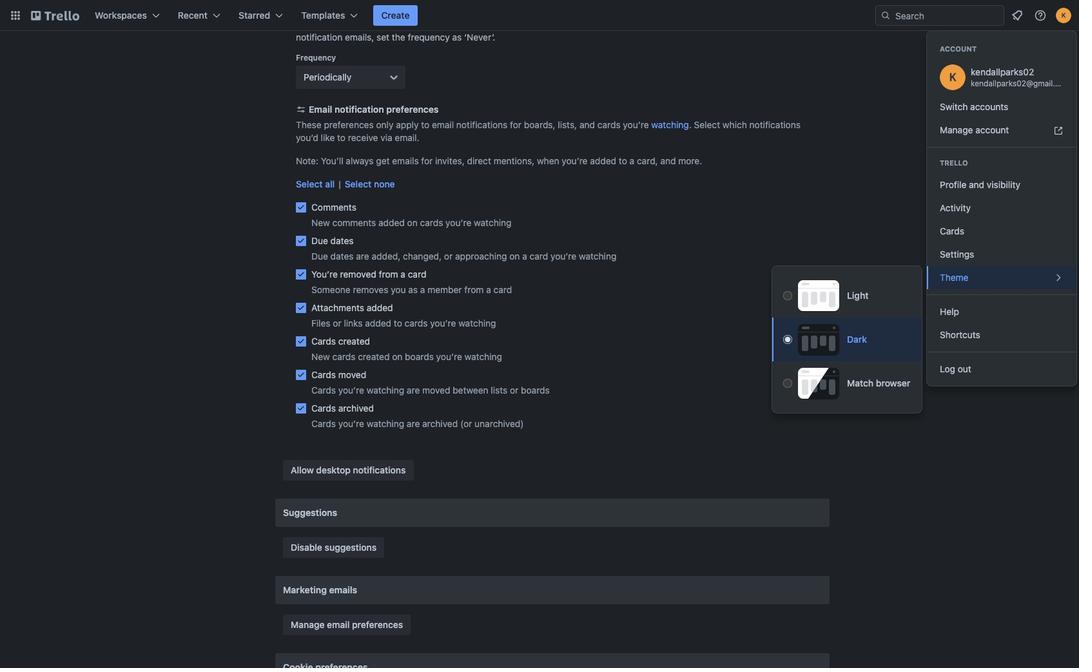 Task type: locate. For each thing, give the bounding box(es) containing it.
select all button
[[296, 178, 335, 191]]

for left boards,
[[510, 119, 522, 130]]

cards for cards moved
[[311, 369, 336, 380]]

as right you
[[408, 284, 418, 295]]

notification
[[296, 32, 342, 43], [335, 104, 384, 115]]

0 vertical spatial moved
[[338, 369, 366, 380]]

switch to… image
[[9, 9, 22, 22]]

1 vertical spatial are
[[407, 385, 420, 396]]

1 vertical spatial created
[[358, 351, 390, 362]]

links
[[344, 318, 363, 329]]

due dates are added, changed, or approaching on a card you're watching
[[311, 251, 616, 262]]

2 due from the top
[[311, 251, 328, 262]]

1 vertical spatial for
[[421, 155, 433, 166]]

0 vertical spatial all
[[777, 19, 786, 30]]

you'd inside the . select which notifications you'd like to receive via email.
[[296, 132, 318, 143]]

marketing
[[283, 585, 327, 596]]

2 vertical spatial preferences
[[352, 619, 403, 630]]

email for email notifications can be sent 'instantly' (as soon as they occur) or 'periodically' (hourly). if you'd like to opt-out of all notification emails, set the frequency as 'never'.
[[296, 19, 318, 30]]

1 vertical spatial as
[[452, 32, 462, 43]]

(or
[[460, 418, 472, 429]]

archived
[[338, 403, 374, 414], [422, 418, 458, 429]]

select none button
[[345, 178, 395, 191]]

notification up "frequency"
[[296, 32, 342, 43]]

0 horizontal spatial emails
[[329, 585, 357, 596]]

or right changed,
[[444, 251, 453, 262]]

boards right the 'lists'
[[521, 385, 550, 396]]

2 new from the top
[[311, 351, 330, 362]]

profile
[[940, 179, 966, 190]]

0 vertical spatial dates
[[330, 235, 354, 246]]

1 vertical spatial new
[[311, 351, 330, 362]]

on down files or links added to cards you're watching
[[392, 351, 402, 362]]

1 vertical spatial manage
[[291, 619, 325, 630]]

0 horizontal spatial for
[[421, 155, 433, 166]]

1 vertical spatial all
[[325, 179, 335, 190]]

1 horizontal spatial out
[[958, 364, 971, 375]]

email right apply
[[432, 119, 454, 130]]

new down cards created
[[311, 351, 330, 362]]

files
[[311, 318, 330, 329]]

like
[[705, 19, 719, 30], [321, 132, 335, 143]]

due
[[311, 235, 328, 246], [311, 251, 328, 262]]

0 vertical spatial out
[[750, 19, 764, 30]]

are up cards you're watching are archived (or unarchived)
[[407, 385, 420, 396]]

new for new cards created on boards you're watching
[[311, 351, 330, 362]]

moved left between
[[422, 385, 450, 396]]

0 horizontal spatial email
[[327, 619, 350, 630]]

switch
[[940, 101, 968, 112]]

or right the 'lists'
[[510, 385, 518, 396]]

1 horizontal spatial select
[[345, 179, 371, 190]]

0 vertical spatial notification
[[296, 32, 342, 43]]

from right member
[[464, 284, 484, 295]]

cards you're watching are moved between lists or boards
[[311, 385, 550, 396]]

kendallparks02 (kendallparks02) image down the account
[[940, 64, 966, 90]]

2 horizontal spatial as
[[506, 19, 516, 30]]

boards up cards you're watching are moved between lists or boards
[[405, 351, 434, 362]]

to left receive
[[337, 132, 346, 143]]

notifications right desktop
[[353, 465, 406, 476]]

you
[[391, 284, 406, 295]]

out right log
[[958, 364, 971, 375]]

added,
[[372, 251, 400, 262]]

email inside 'email notifications can be sent 'instantly' (as soon as they occur) or 'periodically' (hourly). if you'd like to opt-out of all notification emails, set the frequency as 'never'.'
[[296, 19, 318, 30]]

1 horizontal spatial kendallparks02 (kendallparks02) image
[[1056, 8, 1071, 23]]

as left they
[[506, 19, 516, 30]]

email up these
[[309, 104, 332, 115]]

1 vertical spatial preferences
[[324, 119, 374, 130]]

for left invites,
[[421, 155, 433, 166]]

0 vertical spatial like
[[705, 19, 719, 30]]

cards for cards you're watching are moved between lists or boards
[[311, 385, 336, 396]]

and right card,
[[660, 155, 676, 166]]

notifications right which
[[749, 119, 801, 130]]

comments
[[332, 217, 376, 228]]

kendallparks02 (kendallparks02) image
[[1056, 8, 1071, 23], [940, 64, 966, 90]]

0 vertical spatial for
[[510, 119, 522, 130]]

unarchived)
[[475, 418, 524, 429]]

0 horizontal spatial moved
[[338, 369, 366, 380]]

notifications up the emails,
[[321, 19, 372, 30]]

workspaces
[[95, 10, 147, 21]]

like down these
[[321, 132, 335, 143]]

approaching
[[455, 251, 507, 262]]

option group
[[772, 274, 922, 405]]

notifications inside allow desktop notifications link
[[353, 465, 406, 476]]

manage down marketing
[[291, 619, 325, 630]]

notifications
[[321, 19, 372, 30], [456, 119, 508, 130], [749, 119, 801, 130], [353, 465, 406, 476]]

0 horizontal spatial and
[[579, 119, 595, 130]]

all inside 'email notifications can be sent 'instantly' (as soon as they occur) or 'periodically' (hourly). if you'd like to opt-out of all notification emails, set the frequency as 'never'.'
[[777, 19, 786, 30]]

0 vertical spatial new
[[311, 217, 330, 228]]

emails
[[392, 155, 419, 166], [329, 585, 357, 596]]

2 vertical spatial as
[[408, 284, 418, 295]]

1 vertical spatial moved
[[422, 385, 450, 396]]

0 vertical spatial email
[[296, 19, 318, 30]]

1 horizontal spatial you'd
[[680, 19, 703, 30]]

are up the removed
[[356, 251, 369, 262]]

dark button
[[772, 318, 922, 362]]

created
[[338, 336, 370, 347], [358, 351, 390, 362]]

and right lists,
[[579, 119, 595, 130]]

all left the |
[[325, 179, 335, 190]]

0 vertical spatial preferences
[[386, 104, 439, 115]]

0 vertical spatial archived
[[338, 403, 374, 414]]

0 vertical spatial as
[[506, 19, 516, 30]]

removed
[[340, 269, 376, 280]]

1 horizontal spatial from
[[464, 284, 484, 295]]

on for boards
[[392, 351, 402, 362]]

kendallparks02 (kendallparks02) image right open information menu image
[[1056, 8, 1071, 23]]

moved
[[338, 369, 366, 380], [422, 385, 450, 396]]

2 horizontal spatial select
[[694, 119, 720, 130]]

all
[[777, 19, 786, 30], [325, 179, 335, 190]]

you're removed from a card
[[311, 269, 426, 280]]

due for due dates are added, changed, or approaching on a card you're watching
[[311, 251, 328, 262]]

on up changed,
[[407, 217, 418, 228]]

you'd inside 'email notifications can be sent 'instantly' (as soon as they occur) or 'periodically' (hourly). if you'd like to opt-out of all notification emails, set the frequency as 'never'.'
[[680, 19, 703, 30]]

2 horizontal spatial card
[[530, 251, 548, 262]]

moved up cards archived
[[338, 369, 366, 380]]

1 vertical spatial kendallparks02 (kendallparks02) image
[[940, 64, 966, 90]]

on right approaching
[[509, 251, 520, 262]]

cards for cards created
[[311, 336, 336, 347]]

emails right "get"
[[392, 155, 419, 166]]

card down approaching
[[493, 284, 512, 295]]

manage
[[940, 124, 973, 135], [291, 619, 325, 630]]

note: you'll always get emails for invites, direct mentions, when you're added to a card, and more.
[[296, 155, 702, 166]]

can
[[374, 19, 389, 30]]

out left of
[[750, 19, 764, 30]]

0 vertical spatial you'd
[[680, 19, 703, 30]]

profile and visibility
[[940, 179, 1020, 190]]

kendallparks02 kendallparks02@gmail.com
[[971, 66, 1071, 88]]

1 vertical spatial like
[[321, 132, 335, 143]]

and inside "link"
[[969, 179, 984, 190]]

out inside 'button'
[[958, 364, 971, 375]]

1 vertical spatial and
[[660, 155, 676, 166]]

0 vertical spatial and
[[579, 119, 595, 130]]

someone
[[311, 284, 351, 295]]

added left card,
[[590, 155, 616, 166]]

manage account link
[[927, 119, 1076, 142]]

0 horizontal spatial like
[[321, 132, 335, 143]]

2 vertical spatial are
[[407, 418, 420, 429]]

cards up changed,
[[420, 217, 443, 228]]

frequency
[[408, 32, 450, 43]]

are down cards you're watching are moved between lists or boards
[[407, 418, 420, 429]]

card
[[530, 251, 548, 262], [408, 269, 426, 280], [493, 284, 512, 295]]

select right the |
[[345, 179, 371, 190]]

'instantly'
[[425, 19, 466, 30]]

from
[[379, 269, 398, 280], [464, 284, 484, 295]]

suggestions
[[325, 542, 377, 553]]

cards moved
[[311, 369, 366, 380]]

disable suggestions
[[291, 542, 377, 553]]

open information menu image
[[1034, 9, 1047, 22]]

a left card,
[[630, 155, 634, 166]]

new
[[311, 217, 330, 228], [311, 351, 330, 362]]

dates down comments
[[330, 235, 354, 246]]

search image
[[881, 10, 891, 21]]

on for cards
[[407, 217, 418, 228]]

new down comments
[[311, 217, 330, 228]]

None radio
[[783, 291, 792, 300], [783, 335, 792, 344], [783, 291, 792, 300], [783, 335, 792, 344]]

dates
[[330, 235, 354, 246], [330, 251, 354, 262]]

1 horizontal spatial like
[[705, 19, 719, 30]]

account
[[975, 124, 1009, 135]]

'periodically'
[[579, 19, 632, 30]]

watching
[[651, 119, 689, 130], [474, 217, 511, 228], [579, 251, 616, 262], [458, 318, 496, 329], [464, 351, 502, 362], [367, 385, 404, 396], [367, 418, 404, 429]]

0 vertical spatial kendallparks02 (kendallparks02) image
[[1056, 8, 1071, 23]]

boards
[[405, 351, 434, 362], [521, 385, 550, 396]]

when
[[537, 155, 559, 166]]

created down links
[[338, 336, 370, 347]]

1 vertical spatial due
[[311, 251, 328, 262]]

removes
[[353, 284, 388, 295]]

1 vertical spatial you'd
[[296, 132, 318, 143]]

select right .
[[694, 119, 720, 130]]

invites,
[[435, 155, 465, 166]]

0 vertical spatial manage
[[940, 124, 973, 135]]

a
[[630, 155, 634, 166], [522, 251, 527, 262], [401, 269, 405, 280], [420, 284, 425, 295], [486, 284, 491, 295]]

0 horizontal spatial on
[[392, 351, 402, 362]]

0 horizontal spatial out
[[750, 19, 764, 30]]

emails up manage email preferences
[[329, 585, 357, 596]]

1 horizontal spatial all
[[777, 19, 786, 30]]

1 vertical spatial on
[[509, 251, 520, 262]]

None radio
[[783, 379, 792, 388]]

a left member
[[420, 284, 425, 295]]

2 vertical spatial on
[[392, 351, 402, 362]]

1 horizontal spatial and
[[660, 155, 676, 166]]

archived down cards moved
[[338, 403, 374, 414]]

email down the marketing emails
[[327, 619, 350, 630]]

which
[[723, 119, 747, 130]]

card right approaching
[[530, 251, 548, 262]]

1 vertical spatial dates
[[330, 251, 354, 262]]

0 vertical spatial emails
[[392, 155, 419, 166]]

0 vertical spatial email
[[432, 119, 454, 130]]

1 vertical spatial out
[[958, 364, 971, 375]]

you'd down these
[[296, 132, 318, 143]]

for
[[510, 119, 522, 130], [421, 155, 433, 166]]

notification up receive
[[335, 104, 384, 115]]

email
[[432, 119, 454, 130], [327, 619, 350, 630]]

1 horizontal spatial boards
[[521, 385, 550, 396]]

dates down due dates
[[330, 251, 354, 262]]

select down note:
[[296, 179, 323, 190]]

all right of
[[777, 19, 786, 30]]

manage down switch on the top right of page
[[940, 124, 973, 135]]

cards archived
[[311, 403, 374, 414]]

0 horizontal spatial archived
[[338, 403, 374, 414]]

email
[[296, 19, 318, 30], [309, 104, 332, 115]]

manage for manage account
[[940, 124, 973, 135]]

1 new from the top
[[311, 217, 330, 228]]

0 vertical spatial from
[[379, 269, 398, 280]]

you'd
[[680, 19, 703, 30], [296, 132, 318, 143]]

from down added,
[[379, 269, 398, 280]]

0 horizontal spatial kendallparks02 (kendallparks02) image
[[940, 64, 966, 90]]

0 horizontal spatial all
[[325, 179, 335, 190]]

0 vertical spatial card
[[530, 251, 548, 262]]

1 horizontal spatial archived
[[422, 418, 458, 429]]

like left opt-
[[705, 19, 719, 30]]

workspaces button
[[87, 5, 168, 26]]

1 dates from the top
[[330, 235, 354, 246]]

added right links
[[365, 318, 391, 329]]

via
[[381, 132, 392, 143]]

card up the someone removes you as a member from a card
[[408, 269, 426, 280]]

created down cards created
[[358, 351, 390, 362]]

1 horizontal spatial on
[[407, 217, 418, 228]]

templates button
[[293, 5, 366, 26]]

or
[[568, 19, 577, 30], [444, 251, 453, 262], [333, 318, 341, 329], [510, 385, 518, 396]]

starred
[[239, 10, 270, 21]]

1 horizontal spatial manage
[[940, 124, 973, 135]]

0 vertical spatial created
[[338, 336, 370, 347]]

and right the profile
[[969, 179, 984, 190]]

be
[[392, 19, 402, 30]]

or right occur)
[[568, 19, 577, 30]]

1 horizontal spatial card
[[493, 284, 512, 295]]

notifications inside the . select which notifications you'd like to receive via email.
[[749, 119, 801, 130]]

1 horizontal spatial moved
[[422, 385, 450, 396]]

always
[[346, 155, 374, 166]]

0 horizontal spatial as
[[408, 284, 418, 295]]

2 horizontal spatial and
[[969, 179, 984, 190]]

1 vertical spatial email
[[309, 104, 332, 115]]

1 vertical spatial card
[[408, 269, 426, 280]]

suggestions
[[283, 507, 337, 518]]

0 vertical spatial boards
[[405, 351, 434, 362]]

1 due from the top
[[311, 235, 328, 246]]

to left opt-
[[722, 19, 730, 30]]

notification inside 'email notifications can be sent 'instantly' (as soon as they occur) or 'periodically' (hourly). if you'd like to opt-out of all notification emails, set the frequency as 'never'.'
[[296, 32, 342, 43]]

0 horizontal spatial you'd
[[296, 132, 318, 143]]

out inside 'email notifications can be sent 'instantly' (as soon as they occur) or 'periodically' (hourly). if you'd like to opt-out of all notification emails, set the frequency as 'never'.'
[[750, 19, 764, 30]]

cards down the someone removes you as a member from a card
[[405, 318, 428, 329]]

0 horizontal spatial from
[[379, 269, 398, 280]]

member
[[428, 284, 462, 295]]

cards
[[597, 119, 621, 130], [420, 217, 443, 228], [405, 318, 428, 329], [332, 351, 355, 362]]

0 vertical spatial on
[[407, 217, 418, 228]]

2 vertical spatial and
[[969, 179, 984, 190]]

cards for cards archived
[[311, 403, 336, 414]]

0 vertical spatial due
[[311, 235, 328, 246]]

as down 'instantly'
[[452, 32, 462, 43]]

receive
[[348, 132, 378, 143]]

. select which notifications you'd like to receive via email.
[[296, 119, 801, 143]]

attachments
[[311, 302, 364, 313]]

2 dates from the top
[[330, 251, 354, 262]]

email up "frequency"
[[296, 19, 318, 30]]

theme
[[940, 272, 969, 283]]

archived left (or at the left bottom of the page
[[422, 418, 458, 429]]

0 horizontal spatial manage
[[291, 619, 325, 630]]

you'd right if
[[680, 19, 703, 30]]



Task type: describe. For each thing, give the bounding box(es) containing it.
match browser
[[847, 378, 910, 389]]

trello
[[940, 159, 968, 167]]

visibility
[[987, 179, 1020, 190]]

due for due dates
[[311, 235, 328, 246]]

1 horizontal spatial email
[[432, 119, 454, 130]]

to down you
[[394, 318, 402, 329]]

account
[[940, 44, 977, 53]]

a right approaching
[[522, 251, 527, 262]]

0 horizontal spatial boards
[[405, 351, 434, 362]]

or down the attachments
[[333, 318, 341, 329]]

cards for cards you're watching are archived (or unarchived)
[[311, 418, 336, 429]]

none
[[374, 179, 395, 190]]

soon
[[483, 19, 504, 30]]

get
[[376, 155, 390, 166]]

'never'.
[[464, 32, 495, 43]]

1 vertical spatial emails
[[329, 585, 357, 596]]

a up you
[[401, 269, 405, 280]]

1 horizontal spatial emails
[[392, 155, 419, 166]]

shortcuts button
[[927, 324, 1076, 347]]

primary element
[[0, 0, 1079, 31]]

kendallparks02 (kendallparks02) image inside "primary" element
[[1056, 8, 1071, 23]]

activity link
[[927, 197, 1076, 220]]

email for email notification preferences
[[309, 104, 332, 115]]

0 notifications image
[[1009, 8, 1025, 23]]

to inside the . select which notifications you'd like to receive via email.
[[337, 132, 346, 143]]

opt-
[[732, 19, 750, 30]]

added down removes
[[367, 302, 393, 313]]

1 vertical spatial notification
[[335, 104, 384, 115]]

2 vertical spatial card
[[493, 284, 512, 295]]

manage email preferences link
[[283, 615, 411, 636]]

manage account
[[940, 124, 1009, 135]]

create button
[[374, 5, 417, 26]]

light button
[[772, 274, 922, 318]]

option group containing light
[[772, 274, 922, 405]]

new comments added on cards you're watching
[[311, 217, 511, 228]]

settings link
[[927, 243, 1076, 266]]

kendallparks02
[[971, 66, 1034, 77]]

templates
[[301, 10, 345, 21]]

to left card,
[[619, 155, 627, 166]]

between
[[453, 385, 488, 396]]

frequency
[[296, 53, 336, 63]]

manage for manage email preferences
[[291, 619, 325, 630]]

set
[[377, 32, 389, 43]]

back to home image
[[31, 5, 79, 26]]

are for cards archived
[[407, 418, 420, 429]]

desktop
[[316, 465, 351, 476]]

1 horizontal spatial for
[[510, 119, 522, 130]]

1 horizontal spatial as
[[452, 32, 462, 43]]

theme button
[[927, 266, 1076, 289]]

emails,
[[345, 32, 374, 43]]

.
[[689, 119, 691, 130]]

notifications up direct
[[456, 119, 508, 130]]

dark
[[847, 334, 867, 345]]

sent
[[405, 19, 423, 30]]

new for new comments added on cards you're watching
[[311, 217, 330, 228]]

periodically
[[304, 72, 351, 83]]

allow desktop notifications link
[[283, 460, 414, 481]]

log out button
[[927, 358, 1076, 381]]

cards you're watching are archived (or unarchived)
[[311, 418, 524, 429]]

of
[[766, 19, 775, 30]]

someone removes you as a member from a card
[[311, 284, 512, 295]]

preferences for email
[[352, 619, 403, 630]]

profile and visibility link
[[927, 173, 1076, 197]]

starred button
[[231, 5, 291, 26]]

direct
[[467, 155, 491, 166]]

marketing emails
[[283, 585, 357, 596]]

create
[[381, 10, 410, 21]]

card,
[[637, 155, 658, 166]]

cards for cards
[[940, 226, 964, 237]]

settings
[[940, 249, 974, 260]]

disable
[[291, 542, 322, 553]]

dates for due dates
[[330, 235, 354, 246]]

only
[[376, 119, 394, 130]]

or inside 'email notifications can be sent 'instantly' (as soon as they occur) or 'periodically' (hourly). if you'd like to opt-out of all notification emails, set the frequency as 'never'.'
[[568, 19, 577, 30]]

0 vertical spatial are
[[356, 251, 369, 262]]

0 horizontal spatial card
[[408, 269, 426, 280]]

select inside the . select which notifications you'd like to receive via email.
[[694, 119, 720, 130]]

cards right lists,
[[597, 119, 621, 130]]

browser
[[876, 378, 910, 389]]

help link
[[927, 300, 1076, 324]]

Search field
[[891, 6, 1004, 25]]

light
[[847, 290, 869, 301]]

notifications inside 'email notifications can be sent 'instantly' (as soon as they occur) or 'periodically' (hourly). if you'd like to opt-out of all notification emails, set the frequency as 'never'.'
[[321, 19, 372, 30]]

2 horizontal spatial on
[[509, 251, 520, 262]]

added up added,
[[378, 217, 405, 228]]

1 vertical spatial archived
[[422, 418, 458, 429]]

1 vertical spatial email
[[327, 619, 350, 630]]

like inside the . select which notifications you'd like to receive via email.
[[321, 132, 335, 143]]

activity
[[940, 202, 971, 213]]

allow desktop notifications
[[291, 465, 406, 476]]

preferences for notification
[[386, 104, 439, 115]]

manage email preferences
[[291, 619, 403, 630]]

watching link
[[651, 119, 689, 130]]

changed,
[[403, 251, 442, 262]]

|
[[339, 179, 341, 190]]

to inside 'email notifications can be sent 'instantly' (as soon as they occur) or 'periodically' (hourly). if you'd like to opt-out of all notification emails, set the frequency as 'never'.'
[[722, 19, 730, 30]]

are for cards moved
[[407, 385, 420, 396]]

log out
[[940, 364, 971, 375]]

dates for due dates are added, changed, or approaching on a card you're watching
[[330, 251, 354, 262]]

match browser button
[[772, 362, 922, 405]]

select all | select none
[[296, 179, 395, 190]]

more.
[[678, 155, 702, 166]]

1 vertical spatial from
[[464, 284, 484, 295]]

1 vertical spatial boards
[[521, 385, 550, 396]]

if
[[672, 19, 678, 30]]

accounts
[[970, 101, 1008, 112]]

help
[[940, 306, 959, 317]]

email notification preferences
[[309, 104, 439, 115]]

mentions,
[[494, 155, 534, 166]]

these preferences only apply to email notifications for boards, lists, and cards you're watching
[[296, 119, 689, 130]]

email.
[[395, 132, 419, 143]]

cards down cards created
[[332, 351, 355, 362]]

note:
[[296, 155, 318, 166]]

you're
[[311, 269, 338, 280]]

like inside 'email notifications can be sent 'instantly' (as soon as they occur) or 'periodically' (hourly). if you'd like to opt-out of all notification emails, set the frequency as 'never'.'
[[705, 19, 719, 30]]

0 horizontal spatial select
[[296, 179, 323, 190]]

a down approaching
[[486, 284, 491, 295]]

attachments added
[[311, 302, 393, 313]]

they
[[518, 19, 536, 30]]

lists,
[[558, 119, 577, 130]]

the
[[392, 32, 405, 43]]

none radio inside match browser button
[[783, 379, 792, 388]]

to right apply
[[421, 119, 429, 130]]

match
[[847, 378, 874, 389]]



Task type: vqa. For each thing, say whether or not it's contained in the screenshot.


